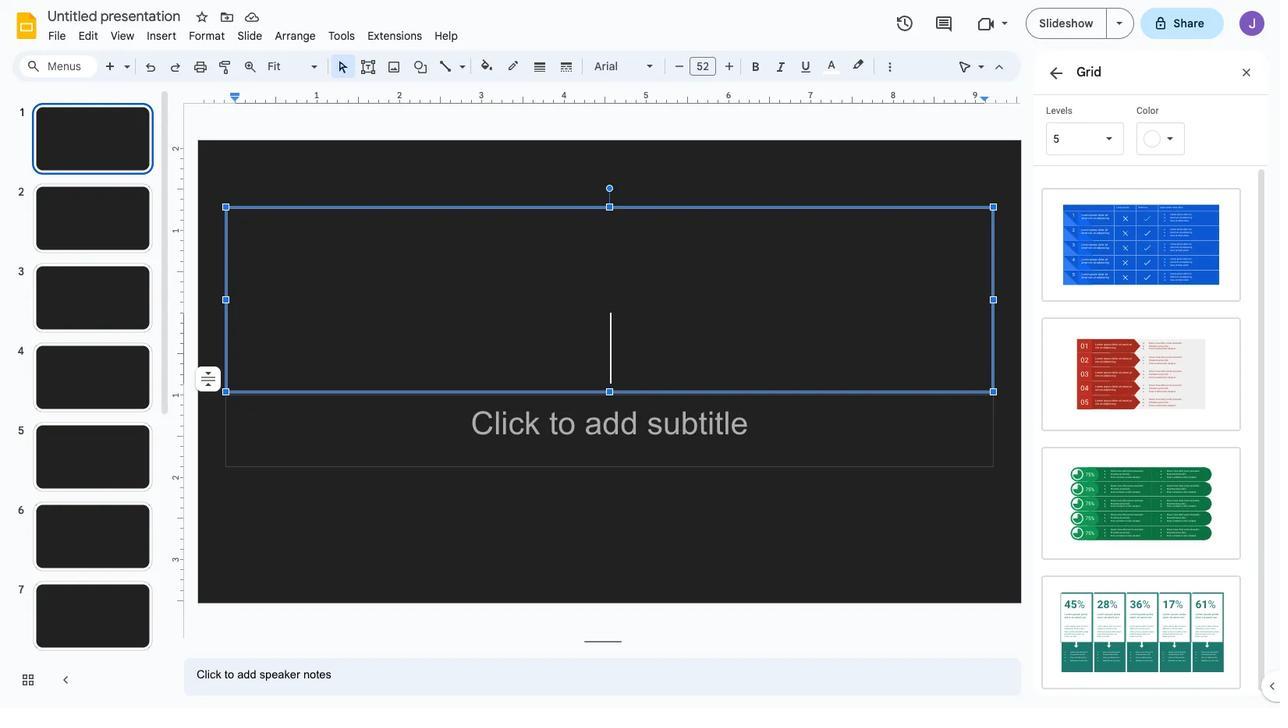 Task type: vqa. For each thing, say whether or not it's contained in the screenshot.
drop
no



Task type: locate. For each thing, give the bounding box(es) containing it.
slide
[[237, 29, 262, 43]]

tools menu item
[[322, 27, 361, 45]]

Zoom text field
[[265, 55, 309, 77]]

highlight color image
[[849, 55, 867, 74]]

levels list box
[[1046, 105, 1124, 155]]

new slide with layout image
[[120, 56, 130, 62]]

select line image
[[456, 56, 466, 62]]

help menu item
[[428, 27, 464, 45]]

Menus field
[[20, 55, 98, 77]]

grid
[[1076, 65, 1101, 80]]

option group
[[1034, 166, 1255, 697]]

menu bar
[[42, 20, 464, 46]]

border color: transparent image
[[504, 55, 522, 76]]

slideshow button
[[1026, 8, 1107, 39]]

menu bar banner
[[0, 0, 1280, 708]]

Zoom field
[[263, 55, 324, 78]]

help
[[435, 29, 458, 43]]

insert
[[147, 29, 176, 43]]

option
[[196, 367, 221, 392]]

file
[[48, 29, 66, 43]]

Font size field
[[690, 57, 722, 80]]

Star checkbox
[[191, 6, 213, 28]]

navigation
[[0, 88, 172, 708]]

Five rows of information with check marks and details. Accent color: #4285f4, close to cornflower blue. radio
[[1034, 180, 1249, 309]]

insert menu item
[[141, 27, 183, 45]]

color
[[1137, 105, 1159, 116]]

Five columns of information with percentages and arrows pointing down towards bulleted details. Accent color: #26a69a, close to green 11. radio
[[1034, 568, 1249, 697]]

arrange menu item
[[269, 27, 322, 45]]

levels
[[1046, 105, 1073, 116]]

menu bar inside menu bar banner
[[42, 20, 464, 46]]

fill color: transparent image
[[478, 55, 496, 76]]

arrange
[[275, 29, 316, 43]]

menu bar containing file
[[42, 20, 464, 46]]

shrink text on overflow image
[[197, 368, 219, 390]]

option inside the grid application
[[196, 367, 221, 392]]

5
[[1053, 133, 1059, 145]]

arial
[[594, 59, 618, 73]]

left margin image
[[199, 91, 239, 103]]



Task type: describe. For each thing, give the bounding box(es) containing it.
border dash option
[[557, 55, 575, 77]]

mode and view toolbar
[[952, 51, 1012, 82]]

shape image
[[411, 55, 429, 77]]

share
[[1174, 16, 1204, 30]]

live pointer settings image
[[974, 56, 984, 62]]

text color image
[[823, 55, 840, 74]]

view menu item
[[104, 27, 141, 45]]

right margin image
[[981, 91, 1021, 103]]

format menu item
[[183, 27, 231, 45]]

share button
[[1140, 8, 1224, 39]]

Font size text field
[[690, 57, 715, 76]]

color button
[[1137, 105, 1215, 155]]

extensions menu item
[[361, 27, 428, 45]]

grid application
[[0, 0, 1280, 708]]

file menu item
[[42, 27, 72, 45]]

presentation options image
[[1116, 22, 1122, 25]]

Five rows of information with arrow shape pointing rightward towards details. Accent color: #db4437, close to light red berry 1. radio
[[1034, 309, 1249, 439]]

Rename text field
[[42, 6, 190, 25]]

border weight option
[[531, 55, 549, 77]]

navigation inside the grid application
[[0, 88, 172, 708]]

tools
[[328, 29, 355, 43]]

extensions
[[368, 29, 422, 43]]

slideshow
[[1039, 16, 1093, 30]]

edit menu item
[[72, 27, 104, 45]]

Five rounded-edged rows of information with percentages and two columns of bulleted details. Accent color: #0f9d58, close to green 11. radio
[[1034, 439, 1249, 568]]

view
[[111, 29, 134, 43]]

main toolbar
[[97, 55, 902, 80]]

grid section
[[1034, 51, 1268, 697]]

format
[[189, 29, 225, 43]]

font list. arial selected. option
[[594, 55, 637, 77]]

option group inside grid section
[[1034, 166, 1255, 697]]

edit
[[79, 29, 98, 43]]

slide menu item
[[231, 27, 269, 45]]

insert image image
[[385, 55, 403, 77]]



